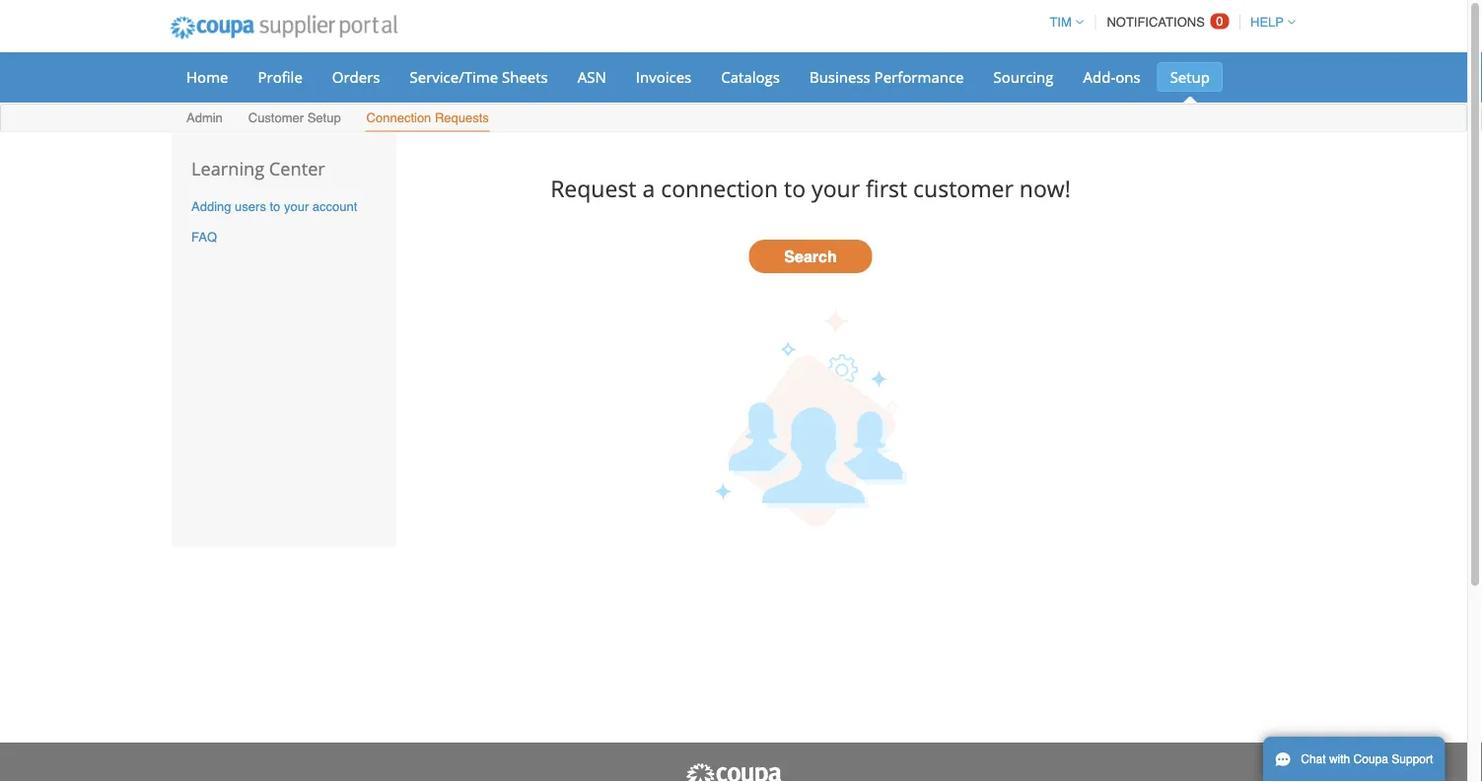 Task type: locate. For each thing, give the bounding box(es) containing it.
connection
[[661, 173, 778, 204]]

connection
[[367, 110, 431, 125]]

0 horizontal spatial your
[[284, 199, 309, 214]]

asn link
[[565, 62, 619, 92]]

0 horizontal spatial coupa supplier portal image
[[157, 3, 411, 52]]

catalogs
[[721, 67, 780, 87]]

request
[[551, 173, 637, 204]]

customer
[[913, 173, 1014, 204]]

1 horizontal spatial setup
[[1170, 67, 1210, 87]]

coupa
[[1354, 753, 1389, 766]]

to up search
[[784, 173, 806, 204]]

connection requests
[[367, 110, 489, 125]]

first
[[866, 173, 908, 204]]

adding users to your account
[[191, 199, 357, 214]]

add-ons link
[[1071, 62, 1154, 92]]

request a connection to your first customer now!
[[551, 173, 1071, 204]]

help link
[[1242, 15, 1296, 30]]

tim
[[1050, 15, 1072, 30]]

sourcing
[[994, 67, 1054, 87]]

1 vertical spatial coupa supplier portal image
[[685, 762, 783, 782]]

navigation containing notifications 0
[[1041, 3, 1296, 41]]

your left first
[[812, 173, 860, 204]]

chat with coupa support
[[1301, 753, 1434, 766]]

performance
[[875, 67, 964, 87]]

to
[[784, 173, 806, 204], [270, 199, 280, 214]]

learning
[[191, 156, 264, 181]]

0 vertical spatial coupa supplier portal image
[[157, 3, 411, 52]]

support
[[1392, 753, 1434, 766]]

faq
[[191, 229, 217, 244]]

business performance
[[810, 67, 964, 87]]

chat
[[1301, 753, 1326, 766]]

your down center
[[284, 199, 309, 214]]

sourcing link
[[981, 62, 1067, 92]]

1 horizontal spatial coupa supplier portal image
[[685, 762, 783, 782]]

navigation
[[1041, 3, 1296, 41]]

1 vertical spatial setup
[[307, 110, 341, 125]]

catalogs link
[[708, 62, 793, 92]]

setup
[[1170, 67, 1210, 87], [307, 110, 341, 125]]

customer setup
[[248, 110, 341, 125]]

to right users
[[270, 199, 280, 214]]

0 horizontal spatial setup
[[307, 110, 341, 125]]

invoices link
[[623, 62, 705, 92]]

setup right customer at the left of the page
[[307, 110, 341, 125]]

setup down "notifications 0"
[[1170, 67, 1210, 87]]

asn
[[578, 67, 606, 87]]

your
[[812, 173, 860, 204], [284, 199, 309, 214]]

coupa supplier portal image
[[157, 3, 411, 52], [685, 762, 783, 782]]

with
[[1330, 753, 1351, 766]]

setup link
[[1158, 62, 1223, 92]]

profile
[[258, 67, 303, 87]]

adding
[[191, 199, 231, 214]]

home link
[[174, 62, 241, 92]]

help
[[1251, 15, 1284, 30]]



Task type: describe. For each thing, give the bounding box(es) containing it.
center
[[269, 156, 325, 181]]

faq link
[[191, 229, 217, 244]]

adding users to your account link
[[191, 199, 357, 214]]

requests
[[435, 110, 489, 125]]

search button
[[749, 240, 872, 273]]

customer setup link
[[247, 106, 342, 132]]

1 horizontal spatial to
[[784, 173, 806, 204]]

service/time sheets link
[[397, 62, 561, 92]]

chat with coupa support button
[[1264, 737, 1445, 782]]

account
[[313, 199, 357, 214]]

orders
[[332, 67, 380, 87]]

ons
[[1116, 67, 1141, 87]]

add-
[[1084, 67, 1116, 87]]

now!
[[1020, 173, 1071, 204]]

1 horizontal spatial your
[[812, 173, 860, 204]]

service/time
[[410, 67, 498, 87]]

profile link
[[245, 62, 315, 92]]

business
[[810, 67, 871, 87]]

connection requests link
[[366, 106, 490, 132]]

orders link
[[319, 62, 393, 92]]

admin
[[186, 110, 223, 125]]

business performance link
[[797, 62, 977, 92]]

invoices
[[636, 67, 692, 87]]

sheets
[[502, 67, 548, 87]]

a
[[643, 173, 655, 204]]

admin link
[[185, 106, 224, 132]]

notifications
[[1107, 15, 1205, 30]]

customer
[[248, 110, 304, 125]]

0 horizontal spatial to
[[270, 199, 280, 214]]

notifications 0
[[1107, 14, 1224, 30]]

search
[[784, 247, 837, 265]]

add-ons
[[1084, 67, 1141, 87]]

home
[[186, 67, 228, 87]]

0 vertical spatial setup
[[1170, 67, 1210, 87]]

service/time sheets
[[410, 67, 548, 87]]

learning center
[[191, 156, 325, 181]]

tim link
[[1041, 15, 1084, 30]]

users
[[235, 199, 266, 214]]

0
[[1216, 14, 1224, 29]]



